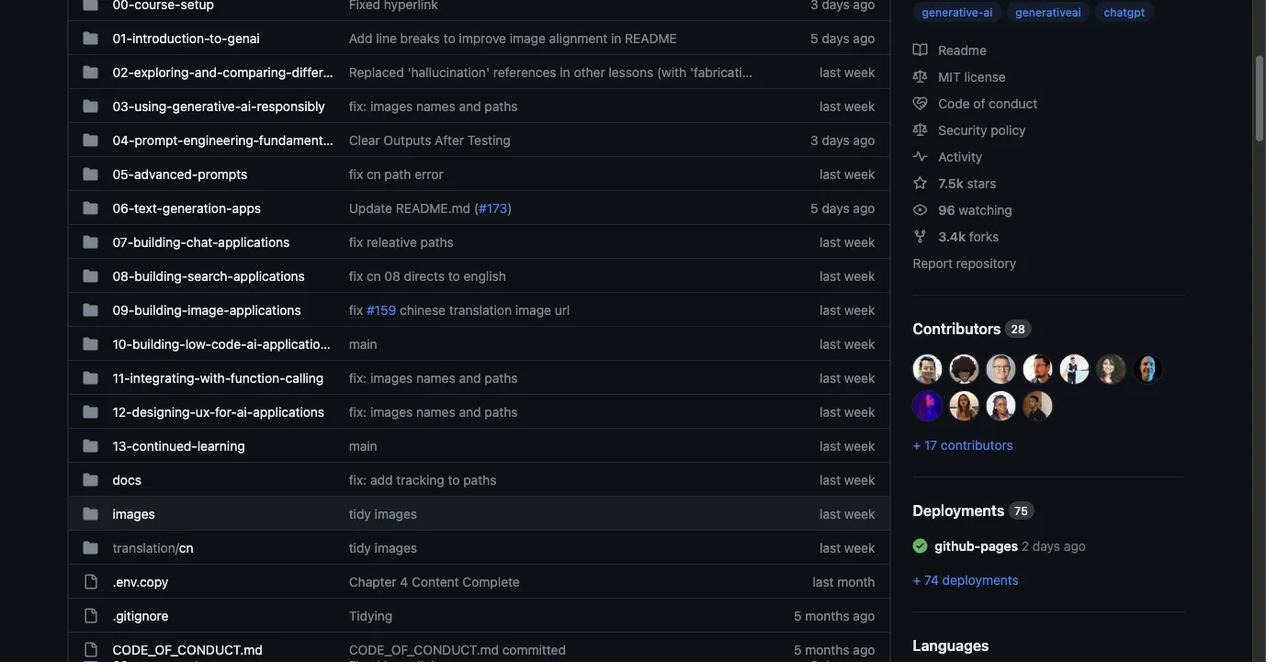 Task type: describe. For each thing, give the bounding box(es) containing it.
fix cn path error link
[[349, 166, 444, 182]]

generative- inside row
[[172, 98, 241, 114]]

fix cn 08 directs to english
[[349, 268, 506, 284]]

and for 12-designing-ux-for-ai-applications
[[459, 404, 481, 420]]

directory image for docs
[[83, 473, 98, 488]]

@paladique image
[[913, 392, 943, 421]]

fix: images names and paths for 03-using-generative-ai-responsibly
[[349, 98, 518, 114]]

+ for deployments
[[913, 573, 921, 588]]

code_of_conduct.md link
[[113, 643, 263, 658]]

text-
[[134, 200, 163, 216]]

row containing 06-text-generation-apps
[[68, 190, 890, 225]]

fix #159 chinese translation image url
[[349, 302, 570, 318]]

1 cell from the top
[[83, 0, 98, 14]]

09-
[[113, 302, 135, 318]]

add line breaks to improve image alignment in readme
[[349, 30, 677, 46]]

images for images
[[375, 507, 417, 522]]

28
[[1012, 323, 1026, 336]]

03-
[[113, 98, 134, 114]]

ago for tidying
[[853, 609, 876, 624]]

eye image
[[913, 203, 928, 217]]

content
[[412, 575, 459, 590]]

2 vertical spatial cn
[[179, 541, 194, 556]]

main link for 10-building-low-code-ai-applications
[[349, 336, 378, 352]]

12 week from the top
[[845, 507, 876, 522]]

file image for code_of_conduct.md
[[83, 643, 98, 658]]

improve
[[459, 30, 507, 46]]

ago for code_of_conduct.md committed
[[853, 643, 876, 658]]

main link for 13-continued-learning
[[349, 439, 378, 454]]

add
[[349, 30, 373, 46]]

readme
[[935, 42, 987, 57]]

9 directory image from the top
[[83, 541, 98, 556]]

06-
[[113, 200, 134, 216]]

applications down calling
[[253, 404, 325, 420]]

03-using-generative-ai-responsibly
[[113, 98, 325, 114]]

row containing code_of_conduct.md
[[68, 632, 890, 663]]

applications up calling
[[263, 336, 334, 352]]

fix: images names and paths link for 11-integrating-with-function-calling
[[349, 370, 518, 386]]

cell for 09-building-image-applications
[[83, 301, 98, 320]]

generation-
[[163, 200, 232, 216]]

3 days ago
[[811, 132, 876, 148]]

license
[[965, 69, 1006, 84]]

5 for add line breaks to improve image alignment in readme
[[811, 30, 819, 46]]

llms
[[348, 64, 372, 80]]

last for chat-
[[820, 234, 841, 250]]

@bethanyjep image
[[987, 392, 1016, 421]]

row containing 04-prompt-engineering-fundamentals
[[68, 122, 890, 157]]

law image
[[913, 69, 928, 84]]

code of conduct
[[935, 96, 1038, 111]]

months for tidying
[[806, 609, 850, 624]]

11 week from the top
[[845, 473, 876, 488]]

13 last week from the top
[[820, 541, 876, 556]]

#159 link
[[367, 302, 396, 318]]

paths for calling
[[485, 370, 518, 386]]

cell for docs
[[83, 471, 98, 490]]

7.5k
[[939, 176, 964, 191]]

code of conduct link
[[913, 96, 1038, 111]]

cell for 05-advanced-prompts
[[83, 165, 98, 184]]

4 fix: from the top
[[349, 473, 367, 488]]

5 for tidying
[[794, 609, 802, 624]]

days for 06-text-generation-apps
[[822, 200, 850, 216]]

17
[[925, 438, 938, 453]]

last for with-
[[820, 370, 841, 386]]

01-
[[113, 30, 132, 46]]

fix for fix cn 08 directs to english
[[349, 268, 363, 284]]

fix: for responsibly
[[349, 98, 367, 114]]

row containing 02-exploring-and-comparing-different-llms
[[68, 54, 890, 89]]

images for 03-using-generative-ai-responsibly
[[370, 98, 413, 114]]

(
[[474, 200, 479, 216]]

activity link
[[913, 149, 983, 164]]

1 tidy from the top
[[349, 507, 371, 522]]

building- for 10-
[[132, 336, 185, 352]]

stars
[[968, 176, 997, 191]]

cell for .env.copy
[[83, 573, 98, 592]]

02-exploring-and-comparing-different-llms
[[113, 64, 372, 80]]

exploring-
[[134, 64, 195, 80]]

book image
[[913, 43, 928, 57]]

function-
[[231, 370, 285, 386]]

05-advanced-prompts
[[113, 166, 248, 182]]

policy
[[991, 122, 1027, 137]]

code_of_conduct.md for code_of_conduct.md link
[[113, 643, 263, 658]]

repository
[[957, 256, 1017, 271]]

responsibly
[[257, 98, 325, 114]]

and for 03-using-generative-ai-responsibly
[[459, 98, 481, 114]]

replaced 'hallucination' references in other lessons (with 'fabricati… link
[[349, 64, 753, 80]]

(with
[[657, 64, 687, 80]]

add line breaks to improve image alignment in readme link
[[349, 30, 677, 46]]

building- for 07-
[[133, 234, 187, 250]]

report repository
[[913, 256, 1017, 271]]

tracking
[[396, 473, 445, 488]]

04-
[[113, 132, 135, 148]]

08-building-search-applications link
[[113, 268, 305, 284]]

row containing translation/
[[68, 530, 890, 565]]

directory image for 01-introduction-to-genai
[[83, 31, 98, 46]]

fix: images names and paths for 11-integrating-with-function-calling
[[349, 370, 518, 386]]

github-
[[935, 539, 981, 554]]

applications for image-
[[230, 302, 301, 318]]

law image
[[913, 123, 928, 137]]

complete
[[463, 575, 520, 590]]

to-
[[210, 30, 228, 46]]

deployments
[[943, 573, 1019, 588]]

main for 10-building-low-code-ai-applications
[[349, 336, 378, 352]]

5 months ago for code_of_conduct.md committed
[[794, 643, 876, 658]]

ai
[[984, 5, 993, 18]]

directory image for 09-building-image-applications
[[83, 303, 98, 318]]

update
[[349, 200, 393, 216]]

74
[[925, 573, 939, 588]]

with-
[[200, 370, 231, 386]]

12 last week from the top
[[820, 507, 876, 522]]

clear outputs after testing link
[[349, 132, 511, 148]]

star image
[[913, 176, 928, 191]]

last week for chat-
[[820, 234, 876, 250]]

5 months ago for tidying
[[794, 609, 876, 624]]

row containing 03-using-generative-ai-responsibly
[[68, 88, 890, 123]]

last week for generative-
[[820, 98, 876, 114]]

0 vertical spatial in
[[611, 30, 622, 46]]

path
[[385, 166, 411, 182]]

check circle fill image
[[913, 539, 928, 554]]

fix: images names and paths link for 03-using-generative-ai-responsibly
[[349, 98, 518, 114]]

last week for prompts
[[820, 166, 876, 182]]

repo forked image
[[913, 229, 928, 244]]

for-
[[215, 404, 237, 420]]

row containing 01-introduction-to-genai
[[68, 20, 890, 55]]

#173
[[479, 200, 508, 216]]

96 watching
[[939, 202, 1013, 217]]

fix: images names and paths link for 12-designing-ux-for-ai-applications
[[349, 404, 518, 420]]

committed
[[503, 643, 566, 658]]

and-
[[195, 64, 223, 80]]

security
[[939, 122, 988, 137]]

fundamentals
[[259, 132, 340, 148]]

other
[[574, 64, 605, 80]]

+ 17 contributors link
[[913, 438, 1014, 453]]

advanced-
[[134, 166, 198, 182]]

file image
[[83, 575, 98, 590]]

security policy link
[[913, 122, 1027, 137]]

'hallucination'
[[408, 64, 490, 80]]

08-building-search-applications
[[113, 268, 305, 284]]

row containing 08-building-search-applications
[[68, 258, 890, 293]]

cell for images
[[83, 505, 98, 524]]

last for search-
[[820, 268, 841, 284]]

1 directory image from the top
[[83, 0, 98, 11]]

week for prompts
[[845, 166, 876, 182]]

directory image for 05-advanced-prompts
[[83, 167, 98, 182]]

#159
[[367, 302, 396, 318]]

cell for 06-text-generation-apps
[[83, 199, 98, 218]]

row containing 12-designing-ux-for-ai-applications
[[68, 394, 890, 429]]

ai- for for-
[[237, 404, 253, 420]]

fix cn 08 directs to english link
[[349, 268, 506, 284]]

row containing 07-building-chat-applications
[[68, 224, 890, 259]]

chapter
[[349, 575, 397, 590]]

17 cell from the top
[[83, 539, 98, 558]]

chinese translation image url link
[[400, 302, 570, 318]]

last week for learning
[[820, 439, 876, 454]]

images link
[[113, 507, 155, 522]]

week for generative-
[[845, 98, 876, 114]]

.gitignore
[[113, 609, 169, 624]]

images for 11-integrating-with-function-calling
[[370, 370, 413, 386]]

04-prompt-engineering-fundamentals clear outputs after testing
[[113, 132, 511, 148]]

@leestott image
[[987, 355, 1016, 384]]

directory image for 12-designing-ux-for-ai-applications
[[83, 405, 98, 420]]

generativeai link
[[1007, 2, 1091, 22]]

genai
[[228, 30, 260, 46]]

5 days ago for 01-introduction-to-genai
[[811, 30, 876, 46]]

week for image-
[[845, 302, 876, 318]]

report repository link
[[913, 256, 1017, 271]]

last week for low-
[[820, 336, 876, 352]]

last for generative-
[[820, 98, 841, 114]]

names for 11-integrating-with-function-calling
[[416, 370, 456, 386]]

ai- for code-
[[247, 336, 263, 352]]

prompt-
[[135, 132, 183, 148]]



Task type: vqa. For each thing, say whether or not it's contained in the screenshot.
"requests"
no



Task type: locate. For each thing, give the bounding box(es) containing it.
2 main from the top
[[349, 439, 378, 454]]

directory image for images
[[83, 507, 98, 522]]

0 vertical spatial months
[[806, 609, 850, 624]]

ago for clear outputs after testing
[[853, 132, 876, 148]]

translation
[[449, 302, 512, 318]]

5 directory image from the top
[[83, 405, 98, 420]]

11-integrating-with-function-calling
[[113, 370, 324, 386]]

row containing 13-continued-learning
[[68, 428, 890, 463]]

line
[[376, 30, 397, 46]]

5 days ago left "book" icon
[[811, 30, 876, 46]]

fix down clear
[[349, 166, 363, 182]]

week for learning
[[845, 439, 876, 454]]

@jimbobbennett image
[[1134, 355, 1163, 384]]

directory image for 11-integrating-with-function-calling
[[83, 371, 98, 386]]

generative-
[[923, 5, 984, 18], [172, 98, 241, 114]]

2 fix: images names and paths link from the top
[[349, 370, 518, 386]]

directory image left 03-
[[83, 99, 98, 114]]

row containing 10-building-low-code-ai-applications
[[68, 326, 890, 361]]

11 cell from the top
[[83, 335, 98, 354]]

image up references
[[510, 30, 546, 46]]

days right 2 on the bottom right of page
[[1033, 539, 1061, 554]]

apps
[[232, 200, 261, 216]]

2 + from the top
[[913, 573, 921, 588]]

2 months from the top
[[806, 643, 850, 658]]

12-
[[113, 404, 132, 420]]

7 week from the top
[[845, 336, 876, 352]]

cn
[[367, 166, 381, 182], [367, 268, 381, 284], [179, 541, 194, 556]]

cell for 07-building-chat-applications
[[83, 233, 98, 252]]

1 5 months ago from the top
[[794, 609, 876, 624]]

fix: images names and paths link up fix: add tracking to paths link
[[349, 404, 518, 420]]

main for 13-continued-learning
[[349, 439, 378, 454]]

image left url
[[516, 302, 552, 318]]

directory image for 08-building-search-applications
[[83, 269, 98, 284]]

tidy images link down add
[[349, 507, 417, 522]]

0 vertical spatial image
[[510, 30, 546, 46]]

+ for contributors
[[913, 438, 921, 453]]

1 vertical spatial to
[[448, 268, 460, 284]]

0 vertical spatial names
[[416, 98, 456, 114]]

week for low-
[[845, 336, 876, 352]]

to right directs
[[448, 268, 460, 284]]

ai- down function-
[[237, 404, 253, 420]]

05-advanced-prompts link
[[113, 166, 248, 182]]

fix up fix link
[[349, 268, 363, 284]]

8 cell from the top
[[83, 233, 98, 252]]

translation/
[[113, 541, 179, 556]]

cell for 02-exploring-and-comparing-different-llms
[[83, 63, 98, 82]]

11 last week from the top
[[820, 473, 876, 488]]

cn for 08
[[367, 268, 381, 284]]

2 row from the top
[[68, 20, 890, 55]]

4 row from the top
[[68, 88, 890, 123]]

cell for 08-building-search-applications
[[83, 267, 98, 286]]

in left other
[[560, 64, 571, 80]]

mit
[[939, 69, 961, 84]]

month
[[838, 575, 876, 590]]

fix: images names and paths up fix: add tracking to paths link
[[349, 404, 518, 420]]

to for paths
[[448, 473, 460, 488]]

12-designing-ux-for-ai-applications link
[[113, 404, 325, 420]]

5 last week from the top
[[820, 268, 876, 284]]

8 last week from the top
[[820, 370, 876, 386]]

0 vertical spatial generative-
[[923, 5, 984, 18]]

13 row from the top
[[68, 394, 890, 429]]

tidy images for 1st directory icon from the bottom
[[349, 541, 417, 556]]

19 cell from the top
[[83, 607, 98, 626]]

fix: for ai-
[[349, 404, 367, 420]]

13-continued-learning link
[[113, 439, 245, 454]]

tidy images link for 1st directory icon from the bottom
[[349, 541, 417, 556]]

paths for responsibly
[[485, 98, 518, 114]]

0 vertical spatial file image
[[83, 609, 98, 624]]

0 vertical spatial 5 months ago
[[794, 609, 876, 624]]

1 vertical spatial ai-
[[247, 336, 263, 352]]

fix: add tracking to paths
[[349, 473, 497, 488]]

generative- up readme link
[[923, 5, 984, 18]]

cell for 12-designing-ux-for-ai-applications
[[83, 403, 98, 422]]

code of conduct image
[[913, 96, 928, 111]]

cell for 10-building-low-code-ai-applications
[[83, 335, 98, 354]]

and up testing
[[459, 98, 481, 114]]

main link down fix link
[[349, 336, 378, 352]]

1 vertical spatial tidy images
[[349, 541, 417, 556]]

directory image for 13-continued-learning
[[83, 439, 98, 454]]

14 cell from the top
[[83, 437, 98, 456]]

11 row from the top
[[68, 326, 890, 361]]

docs
[[113, 473, 142, 488]]

cell for 01-introduction-to-genai
[[83, 28, 98, 48]]

images up 4
[[375, 541, 417, 556]]

last for low-
[[820, 336, 841, 352]]

5 week from the top
[[845, 268, 876, 284]]

6 directory image from the top
[[83, 201, 98, 216]]

0 vertical spatial cn
[[367, 166, 381, 182]]

2 last week from the top
[[820, 98, 876, 114]]

19 row from the top
[[68, 598, 890, 633]]

and down translation
[[459, 370, 481, 386]]

days for 01-introduction-to-genai
[[822, 30, 850, 46]]

@john0isaac image
[[913, 355, 943, 384]]

1 vertical spatial fix: images names and paths link
[[349, 370, 518, 386]]

row containing .gitignore
[[68, 598, 890, 633]]

generativeai
[[1016, 5, 1082, 18]]

11-integrating-with-function-calling link
[[113, 370, 324, 386]]

2 directory image from the top
[[83, 303, 98, 318]]

1 + from the top
[[913, 438, 921, 453]]

images down #159
[[370, 370, 413, 386]]

2 cell from the top
[[83, 28, 98, 48]]

@dikodev image
[[1024, 392, 1053, 421]]

tidy images up chapter
[[349, 541, 417, 556]]

0 vertical spatial to
[[444, 30, 456, 46]]

5 cell from the top
[[83, 131, 98, 150]]

days left "book" icon
[[822, 30, 850, 46]]

fix releative paths link
[[349, 234, 454, 250]]

4 cell from the top
[[83, 97, 98, 116]]

20 row from the top
[[68, 632, 890, 663]]

fix: images names and paths for 12-designing-ux-for-ai-applications
[[349, 404, 518, 420]]

13 week from the top
[[845, 541, 876, 556]]

days down 3 days ago
[[822, 200, 850, 216]]

06-text-generation-apps link
[[113, 200, 261, 216]]

names down chinese at top left
[[416, 370, 456, 386]]

tidy down add
[[349, 507, 371, 522]]

0 vertical spatial tidy images
[[349, 507, 417, 522]]

directs
[[404, 268, 445, 284]]

4 fix from the top
[[349, 302, 363, 318]]

13-continued-learning
[[113, 439, 245, 454]]

4 directory image from the top
[[83, 371, 98, 386]]

1 fix from the top
[[349, 166, 363, 182]]

0 horizontal spatial in
[[560, 64, 571, 80]]

references
[[493, 64, 557, 80]]

7 directory image from the top
[[83, 235, 98, 250]]

directory image left 07-
[[83, 235, 98, 250]]

directory image left 04-
[[83, 133, 98, 148]]

comparing-
[[223, 64, 292, 80]]

3 names from the top
[[416, 404, 456, 420]]

2 tidy from the top
[[349, 541, 371, 556]]

to right tracking
[[448, 473, 460, 488]]

3 week from the top
[[845, 166, 876, 182]]

cell for 13-continued-learning
[[83, 437, 98, 456]]

1 main link from the top
[[349, 336, 378, 352]]

tidy images down add
[[349, 507, 417, 522]]

+ left 74
[[913, 573, 921, 588]]

4 last week from the top
[[820, 234, 876, 250]]

pulse image
[[913, 149, 928, 164]]

fix for fix releative paths
[[349, 234, 363, 250]]

tidying
[[349, 609, 393, 624]]

week for with-
[[845, 370, 876, 386]]

days for 04-prompt-engineering-fundamentals
[[822, 132, 850, 148]]

readme link
[[913, 42, 987, 57]]

5 months ago
[[794, 609, 876, 624], [794, 643, 876, 658]]

to right breaks
[[444, 30, 456, 46]]

1 last week from the top
[[820, 64, 876, 80]]

week for chat-
[[845, 234, 876, 250]]

names for 12-designing-ux-for-ai-applications
[[416, 404, 456, 420]]

generative-ai link
[[913, 2, 1002, 22]]

7 row from the top
[[68, 190, 890, 225]]

applications up 09-building-image-applications link
[[233, 268, 305, 284]]

clear
[[349, 132, 380, 148]]

outputs
[[384, 132, 432, 148]]

7 last week from the top
[[820, 336, 876, 352]]

6 week from the top
[[845, 302, 876, 318]]

20 cell from the top
[[83, 641, 98, 660]]

directory image for 03-using-generative-ai-responsibly
[[83, 99, 98, 114]]

2 fix from the top
[[349, 234, 363, 250]]

1 code_of_conduct.md from the left
[[113, 643, 263, 658]]

@nitya image
[[1097, 355, 1127, 384]]

last week for ux-
[[820, 404, 876, 420]]

week for and-
[[845, 64, 876, 80]]

row containing 05-advanced-prompts
[[68, 156, 890, 191]]

last for image-
[[820, 302, 841, 318]]

1 vertical spatial 5 months ago
[[794, 643, 876, 658]]

10-building-low-code-ai-applications link
[[113, 336, 334, 352]]

0 vertical spatial tidy images link
[[349, 507, 417, 522]]

images down add
[[375, 507, 417, 522]]

8 directory image from the top
[[83, 507, 98, 522]]

days right 3
[[822, 132, 850, 148]]

3 fix from the top
[[349, 268, 363, 284]]

fix: images names and paths up clear outputs after testing link
[[349, 98, 518, 114]]

learning
[[197, 439, 245, 454]]

directory image left 01- on the left
[[83, 31, 98, 46]]

code_of_conduct.md down tidying link in the left of the page
[[349, 643, 499, 658]]

add
[[370, 473, 393, 488]]

4 directory image from the top
[[83, 133, 98, 148]]

0 vertical spatial 5 days ago
[[811, 30, 876, 46]]

row
[[68, 0, 890, 21], [68, 20, 890, 55], [68, 54, 890, 89], [68, 88, 890, 123], [68, 122, 890, 157], [68, 156, 890, 191], [68, 190, 890, 225], [68, 224, 890, 259], [68, 258, 890, 293], [68, 292, 890, 327], [68, 326, 890, 361], [68, 360, 890, 395], [68, 394, 890, 429], [68, 428, 890, 463], [68, 462, 890, 497], [68, 496, 890, 531], [68, 530, 890, 565], [68, 564, 890, 599], [68, 598, 890, 633], [68, 632, 890, 663]]

1 vertical spatial names
[[416, 370, 456, 386]]

1 vertical spatial fix: images names and paths
[[349, 370, 518, 386]]

03-using-generative-ai-responsibly link
[[113, 98, 325, 114]]

4 week from the top
[[845, 234, 876, 250]]

images for 12-designing-ux-for-ai-applications
[[370, 404, 413, 420]]

row containing docs
[[68, 462, 890, 497]]

directory image for 04-prompt-engineering-fundamentals
[[83, 133, 98, 148]]

0 vertical spatial ai-
[[241, 98, 257, 114]]

0 vertical spatial and
[[459, 98, 481, 114]]

directory image left the 02-
[[83, 65, 98, 80]]

code_of_conduct.md down .gitignore
[[113, 643, 263, 658]]

row containing 11-integrating-with-function-calling
[[68, 360, 890, 395]]

names
[[416, 98, 456, 114], [416, 370, 456, 386], [416, 404, 456, 420]]

+ left 17
[[913, 438, 921, 453]]

chinese
[[400, 302, 446, 318]]

security policy
[[935, 122, 1027, 137]]

0 vertical spatial fix: images names and paths
[[349, 98, 518, 114]]

names up fix: add tracking to paths link
[[416, 404, 456, 420]]

2 vertical spatial to
[[448, 473, 460, 488]]

0 vertical spatial +
[[913, 438, 921, 453]]

1 main from the top
[[349, 336, 378, 352]]

3 cell from the top
[[83, 63, 98, 82]]

pages
[[981, 539, 1019, 554]]

tidy images
[[349, 507, 417, 522], [349, 541, 417, 556]]

)
[[508, 200, 513, 216]]

deployments
[[913, 502, 1005, 520]]

week for ux-
[[845, 404, 876, 420]]

8 week from the top
[[845, 370, 876, 386]]

1 vertical spatial cn
[[367, 268, 381, 284]]

fix: images names and paths down chinese at top left
[[349, 370, 518, 386]]

0 vertical spatial tidy
[[349, 507, 371, 522]]

1 vertical spatial months
[[806, 643, 850, 658]]

3.4k
[[939, 229, 966, 244]]

months for code_of_conduct.md committed
[[806, 643, 850, 658]]

7 cell from the top
[[83, 199, 98, 218]]

3 row from the top
[[68, 54, 890, 89]]

75
[[1015, 505, 1029, 518]]

code_of_conduct.md committed link
[[349, 643, 566, 658]]

1 directory image from the top
[[83, 31, 98, 46]]

12-designing-ux-for-ai-applications
[[113, 404, 325, 420]]

readme
[[625, 30, 677, 46]]

names up clear outputs after testing link
[[416, 98, 456, 114]]

15 cell from the top
[[83, 471, 98, 490]]

09-building-image-applications link
[[113, 302, 301, 318]]

last for learning
[[820, 439, 841, 454]]

fix: add tracking to paths link
[[349, 473, 497, 488]]

1 5 days ago from the top
[[811, 30, 876, 46]]

fix for fix cn path error
[[349, 166, 363, 182]]

main up add
[[349, 439, 378, 454]]

+ 74 deployments link
[[913, 573, 1019, 588]]

cell for 04-prompt-engineering-fundamentals
[[83, 131, 98, 150]]

github-pages 2 days ago
[[935, 539, 1087, 554]]

1 vertical spatial 5 days ago
[[811, 200, 876, 216]]

5 days ago down 3 days ago
[[811, 200, 876, 216]]

@carlotta94c image
[[950, 392, 980, 421]]

applications up the code- at the left bottom
[[230, 302, 301, 318]]

7.5k stars
[[939, 176, 997, 191]]

directory image left 05-
[[83, 167, 98, 182]]

2 main link from the top
[[349, 439, 378, 454]]

and up fix: add tracking to paths link
[[459, 404, 481, 420]]

1 row from the top
[[68, 0, 890, 21]]

@kinfey image
[[1060, 355, 1090, 384]]

.gitignore link
[[113, 609, 169, 624]]

1 vertical spatial tidy images link
[[349, 541, 417, 556]]

file image for .gitignore
[[83, 609, 98, 624]]

directory image up file icon
[[83, 541, 98, 556]]

6 last week from the top
[[820, 302, 876, 318]]

0 horizontal spatial generative-
[[172, 98, 241, 114]]

row containing images
[[68, 496, 890, 531]]

tidying link
[[349, 609, 393, 624]]

11-
[[113, 370, 130, 386]]

12 cell from the top
[[83, 369, 98, 388]]

applications for search-
[[233, 268, 305, 284]]

5 days ago for 06-text-generation-apps
[[811, 200, 876, 216]]

update readme.md ( link
[[349, 200, 479, 216]]

ai- up function-
[[247, 336, 263, 352]]

fix: images names and paths link up clear outputs after testing link
[[349, 98, 518, 114]]

ago for add line breaks to improve image alignment in readme
[[853, 30, 876, 46]]

9 row from the top
[[68, 258, 890, 293]]

directory image
[[83, 0, 98, 11], [83, 303, 98, 318], [83, 337, 98, 352], [83, 371, 98, 386], [83, 405, 98, 420], [83, 439, 98, 454], [83, 473, 98, 488], [83, 507, 98, 522]]

10 last week from the top
[[820, 439, 876, 454]]

'fabricati…
[[690, 64, 753, 80]]

9 cell from the top
[[83, 267, 98, 286]]

tidy images link up chapter
[[349, 541, 417, 556]]

directory image for 02-exploring-and-comparing-different-llms
[[83, 65, 98, 80]]

.env.copy link
[[113, 575, 169, 590]]

2 file image from the top
[[83, 643, 98, 658]]

alignment
[[549, 30, 608, 46]]

last
[[820, 64, 841, 80], [820, 98, 841, 114], [820, 166, 841, 182], [820, 234, 841, 250], [820, 268, 841, 284], [820, 302, 841, 318], [820, 336, 841, 352], [820, 370, 841, 386], [820, 404, 841, 420], [820, 439, 841, 454], [820, 473, 841, 488], [820, 507, 841, 522], [820, 541, 841, 556], [813, 575, 834, 590]]

1 horizontal spatial code_of_conduct.md
[[349, 643, 499, 658]]

3 directory image from the top
[[83, 337, 98, 352]]

0 vertical spatial main link
[[349, 336, 378, 352]]

1 vertical spatial image
[[516, 302, 552, 318]]

readme.md
[[396, 200, 471, 216]]

17 row from the top
[[68, 530, 890, 565]]

1 names from the top
[[416, 98, 456, 114]]

3 fix: images names and paths link from the top
[[349, 404, 518, 420]]

code_of_conduct.md for code_of_conduct.md committed
[[349, 643, 499, 658]]

row containing .env.copy
[[68, 564, 890, 599]]

2
[[1022, 539, 1030, 554]]

1 vertical spatial in
[[560, 64, 571, 80]]

08-
[[113, 268, 135, 284]]

0 vertical spatial fix: images names and paths link
[[349, 98, 518, 114]]

1 week from the top
[[845, 64, 876, 80]]

3 fix: from the top
[[349, 404, 367, 420]]

fix: for calling
[[349, 370, 367, 386]]

applications down apps
[[218, 234, 290, 250]]

0 vertical spatial main
[[349, 336, 378, 352]]

and
[[459, 98, 481, 114], [459, 370, 481, 386], [459, 404, 481, 420]]

2 vertical spatial names
[[416, 404, 456, 420]]

2 tidy images link from the top
[[349, 541, 417, 556]]

2 tidy images from the top
[[349, 541, 417, 556]]

tidy images for directory image associated with images
[[349, 507, 417, 522]]

1 vertical spatial tidy
[[349, 541, 371, 556]]

row containing 09-building-image-applications
[[68, 292, 890, 327]]

tidy images link for directory image associated with images
[[349, 507, 417, 522]]

15 row from the top
[[68, 462, 890, 497]]

directory image left 06-
[[83, 201, 98, 216]]

1 horizontal spatial in
[[611, 30, 622, 46]]

images up add
[[370, 404, 413, 420]]

14 row from the top
[[68, 428, 890, 463]]

1 tidy images link from the top
[[349, 507, 417, 522]]

names for 03-using-generative-ai-responsibly
[[416, 98, 456, 114]]

cell for .gitignore
[[83, 607, 98, 626]]

2 vertical spatial fix: images names and paths link
[[349, 404, 518, 420]]

building- for 08-
[[135, 268, 188, 284]]

building-
[[133, 234, 187, 250], [135, 268, 188, 284], [135, 302, 188, 318], [132, 336, 185, 352]]

02-
[[113, 64, 134, 80]]

+ 74 deployments
[[913, 573, 1019, 588]]

file image
[[83, 609, 98, 624], [83, 643, 98, 658]]

directory image for 06-text-generation-apps
[[83, 201, 98, 216]]

different-
[[292, 64, 348, 80]]

cell for code_of_conduct.md
[[83, 641, 98, 660]]

1 and from the top
[[459, 98, 481, 114]]

@softchris image
[[1024, 355, 1053, 384]]

fix left #159 link
[[349, 302, 363, 318]]

images down docs
[[113, 507, 155, 522]]

fix left releative
[[349, 234, 363, 250]]

applications
[[218, 234, 290, 250], [233, 268, 305, 284], [230, 302, 301, 318], [263, 336, 334, 352], [253, 404, 325, 420]]

5 for code_of_conduct.md committed
[[794, 643, 802, 658]]

tidy up chapter
[[349, 541, 371, 556]]

2 vertical spatial fix: images names and paths
[[349, 404, 518, 420]]

fix: images names and paths link down chinese at top left
[[349, 370, 518, 386]]

2 code_of_conduct.md from the left
[[349, 643, 499, 658]]

2 week from the top
[[845, 98, 876, 114]]

last week for and-
[[820, 64, 876, 80]]

2 and from the top
[[459, 370, 481, 386]]

0 horizontal spatial code_of_conduct.md
[[113, 643, 263, 658]]

2 vertical spatial ai-
[[237, 404, 253, 420]]

18 cell from the top
[[83, 573, 98, 592]]

calling
[[285, 370, 324, 386]]

cell for 11-integrating-with-function-calling
[[83, 369, 98, 388]]

1 horizontal spatial generative-
[[923, 5, 984, 18]]

10-
[[113, 336, 132, 352]]

generative- down and- on the top of page
[[172, 98, 241, 114]]

5 directory image from the top
[[83, 167, 98, 182]]

9 last week from the top
[[820, 404, 876, 420]]

10 cell from the top
[[83, 301, 98, 320]]

1 fix: from the top
[[349, 98, 367, 114]]

1 vertical spatial +
[[913, 573, 921, 588]]

report
[[913, 256, 953, 271]]

10 week from the top
[[845, 439, 876, 454]]

error
[[415, 166, 444, 182]]

directory image left 08-
[[83, 269, 98, 284]]

1 vertical spatial main
[[349, 439, 378, 454]]

and for 11-integrating-with-function-calling
[[459, 370, 481, 386]]

1 vertical spatial and
[[459, 370, 481, 386]]

main down fix link
[[349, 336, 378, 352]]

3 and from the top
[[459, 404, 481, 420]]

update readme.md ( #173 )
[[349, 200, 513, 216]]

last week for with-
[[820, 370, 876, 386]]

prompts
[[198, 166, 248, 182]]

last week for search-
[[820, 268, 876, 284]]

5 row from the top
[[68, 122, 890, 157]]

01-introduction-to-genai
[[113, 30, 260, 46]]

code_of_conduct.md committed
[[349, 643, 566, 658]]

main link up add
[[349, 439, 378, 454]]

1 vertical spatial main link
[[349, 439, 378, 454]]

13-
[[113, 439, 132, 454]]

images down replaced
[[370, 98, 413, 114]]

7 directory image from the top
[[83, 473, 98, 488]]

fix:
[[349, 98, 367, 114], [349, 370, 367, 386], [349, 404, 367, 420], [349, 473, 367, 488]]

2 5 months ago from the top
[[794, 643, 876, 658]]

fix cn path error
[[349, 166, 444, 182]]

directory image
[[83, 31, 98, 46], [83, 65, 98, 80], [83, 99, 98, 114], [83, 133, 98, 148], [83, 167, 98, 182], [83, 201, 98, 216], [83, 235, 98, 250], [83, 269, 98, 284], [83, 541, 98, 556]]

16 cell from the top
[[83, 505, 98, 524]]

1 vertical spatial generative-
[[172, 98, 241, 114]]

search-
[[188, 268, 233, 284]]

directory image for 10-building-low-code-ai-applications
[[83, 337, 98, 352]]

generative-ai
[[923, 5, 993, 18]]

6 directory image from the top
[[83, 439, 98, 454]]

04-prompt-engineering-fundamentals link
[[113, 132, 340, 148]]

1 vertical spatial file image
[[83, 643, 98, 658]]

02-exploring-and-comparing-different-llms link
[[113, 64, 372, 80]]

ai- down '02-exploring-and-comparing-different-llms' link
[[241, 98, 257, 114]]

applications for chat-
[[218, 234, 290, 250]]

2 vertical spatial and
[[459, 404, 481, 420]]

in left the readme
[[611, 30, 622, 46]]

to for improve
[[444, 30, 456, 46]]

cell
[[83, 0, 98, 14], [83, 28, 98, 48], [83, 63, 98, 82], [83, 97, 98, 116], [83, 131, 98, 150], [83, 165, 98, 184], [83, 199, 98, 218], [83, 233, 98, 252], [83, 267, 98, 286], [83, 301, 98, 320], [83, 335, 98, 354], [83, 369, 98, 388], [83, 403, 98, 422], [83, 437, 98, 456], [83, 471, 98, 490], [83, 505, 98, 524], [83, 539, 98, 558], [83, 573, 98, 592], [83, 607, 98, 626], [83, 641, 98, 660]]

@koreyspace image
[[950, 355, 980, 384]]

1 fix: images names and paths from the top
[[349, 98, 518, 114]]

cell for 03-using-generative-ai-responsibly
[[83, 97, 98, 116]]

1 months from the top
[[806, 609, 850, 624]]

last for ux-
[[820, 404, 841, 420]]

to
[[444, 30, 456, 46], [448, 268, 460, 284], [448, 473, 460, 488]]



